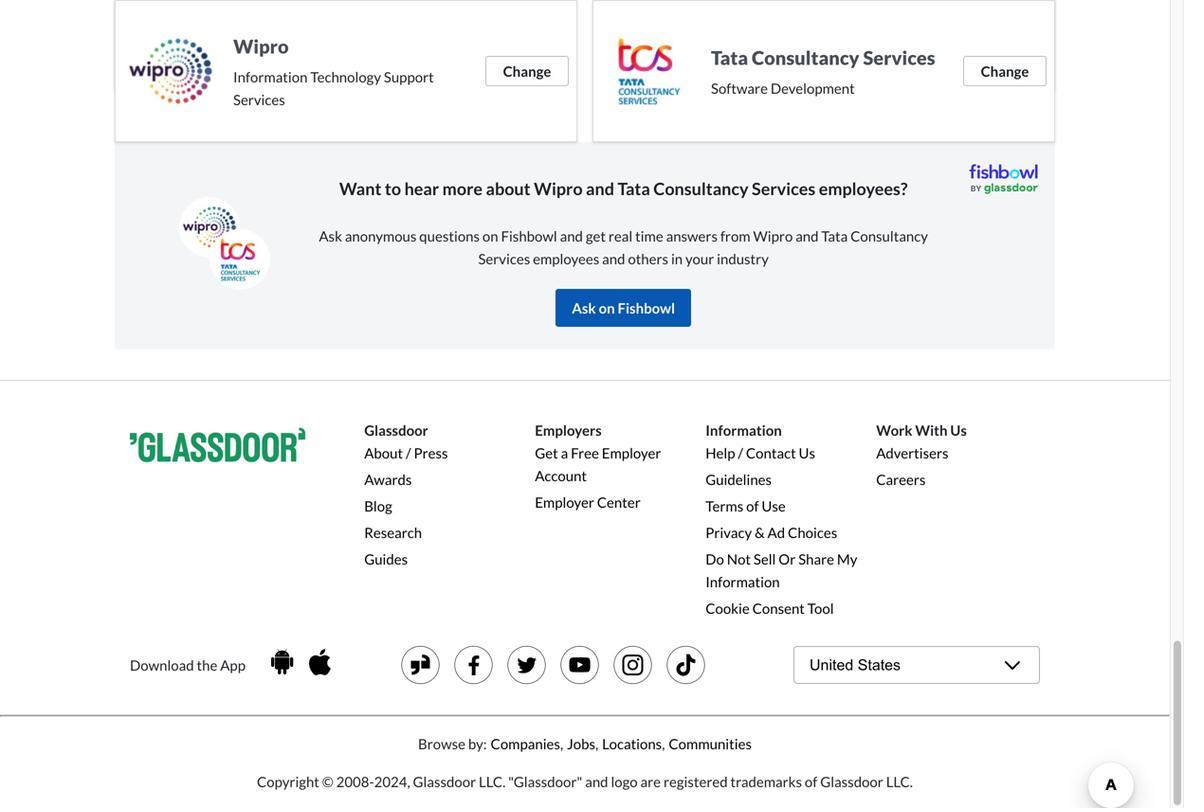 Task type: vqa. For each thing, say whether or not it's contained in the screenshot.
the left wipro
yes



Task type: locate. For each thing, give the bounding box(es) containing it.
1 vertical spatial wipro
[[534, 178, 583, 199]]

on inside ask anonymous questions on fishbowl and get real time answers from wipro and tata consultancy services employees and others in your industry
[[483, 228, 498, 245]]

do not sell or share my information link
[[706, 551, 858, 591]]

communities link
[[669, 736, 752, 753]]

ask down employees
[[572, 300, 596, 317]]

of inside information help / contact us guidelines terms of use privacy & ad choices do not sell or share my information cookie consent tool
[[746, 498, 759, 515]]

blog
[[364, 498, 392, 515]]

information for services
[[233, 68, 308, 85]]

wipro right about
[[534, 178, 583, 199]]

fishbowl up employees
[[501, 228, 557, 245]]

in
[[671, 250, 683, 267]]

glassdoor up about / press link
[[364, 422, 428, 439]]

0 vertical spatial information
[[233, 68, 308, 85]]

0 vertical spatial on
[[483, 228, 498, 245]]

consent
[[752, 600, 805, 617]]

us right "contact"
[[799, 445, 815, 462]]

0 horizontal spatial on
[[483, 228, 498, 245]]

trademarks
[[731, 774, 802, 791]]

1 horizontal spatial center
[[597, 494, 641, 511]]

choices
[[788, 524, 837, 541]]

anonymous
[[345, 228, 417, 245]]

us inside work with us advertisers careers
[[950, 422, 967, 439]]

2 / from the left
[[738, 445, 743, 462]]

press
[[414, 445, 448, 462]]

ad
[[768, 524, 785, 541]]

answers
[[666, 228, 718, 245]]

guidelines
[[706, 471, 772, 488]]

0 horizontal spatial us
[[799, 445, 815, 462]]

1 horizontal spatial us
[[950, 422, 967, 439]]

on down ask anonymous questions on fishbowl and get real time answers from wipro and tata consultancy services employees and others in your industry in the top of the page
[[599, 300, 615, 317]]

13d
[[529, 48, 554, 65]]

remote call center representative link
[[138, 19, 374, 42]]

0 horizontal spatial center
[[219, 22, 263, 39]]

2 change from the left
[[981, 63, 1029, 80]]

0 horizontal spatial of
[[746, 498, 759, 515]]

0 vertical spatial fishbowl
[[501, 228, 557, 245]]

questions
[[419, 228, 480, 245]]

ask inside ask anonymous questions on fishbowl and get real time answers from wipro and tata consultancy services employees and others in your industry
[[319, 228, 342, 245]]

0 vertical spatial employer
[[602, 445, 661, 462]]

careers
[[876, 471, 926, 488]]

1 vertical spatial on
[[599, 300, 615, 317]]

wipro right the from
[[753, 228, 793, 245]]

about / press link
[[364, 445, 448, 462]]

0 horizontal spatial change
[[503, 63, 551, 80]]

0 vertical spatial center
[[219, 22, 263, 39]]

/ inside information help / contact us guidelines terms of use privacy & ad choices do not sell or share my information cookie consent tool
[[738, 445, 743, 462]]

1 horizontal spatial change
[[981, 63, 1029, 80]]

the
[[197, 657, 217, 674]]

of right trademarks
[[805, 774, 818, 791]]

registered
[[664, 774, 728, 791]]

employers get a free employer account employer center
[[535, 422, 661, 511]]

services inside ask anonymous questions on fishbowl and get real time answers from wipro and tata consultancy services employees and others in your industry
[[478, 250, 530, 267]]

1 horizontal spatial of
[[805, 774, 818, 791]]

us right with
[[950, 422, 967, 439]]

consultancy down the employees? at top right
[[851, 228, 928, 245]]

employer right free on the bottom
[[602, 445, 661, 462]]

/ left press
[[406, 445, 411, 462]]

communities
[[669, 736, 752, 753]]

support
[[384, 68, 434, 85]]

tata
[[711, 46, 748, 69], [618, 178, 650, 199], [822, 228, 848, 245]]

ask for ask on fishbowl
[[572, 300, 596, 317]]

center right call
[[219, 22, 263, 39]]

us
[[950, 422, 967, 439], [799, 445, 815, 462]]

2 llc. from the left
[[886, 774, 913, 791]]

information help / contact us guidelines terms of use privacy & ad choices do not sell or share my information cookie consent tool
[[706, 422, 858, 617]]

1 horizontal spatial llc.
[[886, 774, 913, 791]]

center
[[219, 22, 263, 39], [597, 494, 641, 511]]

0 horizontal spatial ask
[[319, 228, 342, 245]]

on inside ask on fishbowl button
[[599, 300, 615, 317]]

/ right help
[[738, 445, 743, 462]]

information up help / contact us link
[[706, 422, 782, 439]]

center down "get a free employer account" "link"
[[597, 494, 641, 511]]

tata inside ask anonymous questions on fishbowl and get real time answers from wipro and tata consultancy services employees and others in your industry
[[822, 228, 848, 245]]

information inside the information technology support services
[[233, 68, 308, 85]]

get
[[586, 228, 606, 245]]

0 horizontal spatial tata consultancy services company icon image
[[210, 229, 270, 290]]

tata up real
[[618, 178, 650, 199]]

1 vertical spatial of
[[805, 774, 818, 791]]

information
[[233, 68, 308, 85], [706, 422, 782, 439], [706, 574, 780, 591]]

employer down account
[[535, 494, 594, 511]]

consultancy up development
[[752, 46, 860, 69]]

2 change button from the left
[[963, 56, 1047, 86]]

employer center link
[[535, 494, 641, 511]]

1 vertical spatial consultancy
[[654, 178, 749, 199]]

tata down the employees? at top right
[[822, 228, 848, 245]]

0 vertical spatial wipro company icon image
[[123, 24, 218, 119]]

and
[[586, 178, 614, 199], [560, 228, 583, 245], [796, 228, 819, 245], [602, 250, 625, 267], [585, 774, 608, 791]]

/ for about
[[406, 445, 411, 462]]

0 horizontal spatial employer
[[535, 494, 594, 511]]

glassdoor about / press awards blog research guides
[[364, 422, 448, 568]]

lead
[[616, 30, 647, 47]]

fishbowl down others
[[618, 300, 675, 317]]

real
[[609, 228, 633, 245]]

1 vertical spatial ask
[[572, 300, 596, 317]]

tata consultancy services link
[[711, 43, 935, 73]]

consultancy up answers
[[654, 178, 749, 199]]

©
[[322, 774, 334, 791]]

1 horizontal spatial change button
[[963, 56, 1047, 86]]

1 horizontal spatial tata
[[711, 46, 748, 69]]

wipro inside ask anonymous questions on fishbowl and get real time answers from wipro and tata consultancy services employees and others in your industry
[[753, 228, 793, 245]]

wipro company icon image
[[123, 24, 218, 119], [179, 197, 240, 258]]

advertisers link
[[876, 445, 949, 462]]

fishbowl inside button
[[618, 300, 675, 317]]

by:
[[468, 736, 487, 753]]

Select your country button
[[794, 647, 1040, 685]]

browse
[[418, 736, 466, 753]]

research link
[[364, 524, 422, 541]]

software
[[711, 80, 768, 97]]

0 horizontal spatial change button
[[485, 56, 569, 86]]

1 change button from the left
[[485, 56, 569, 86]]

1 vertical spatial us
[[799, 445, 815, 462]]

terms
[[706, 498, 744, 515]]

2 vertical spatial tata
[[822, 228, 848, 245]]

browse by: companies jobs locations communities
[[418, 736, 752, 753]]

0 vertical spatial wipro
[[233, 35, 289, 58]]

1 vertical spatial information
[[706, 422, 782, 439]]

1 horizontal spatial on
[[599, 300, 615, 317]]

0 horizontal spatial llc.
[[479, 774, 506, 791]]

/
[[406, 445, 411, 462], [738, 445, 743, 462]]

on
[[483, 228, 498, 245], [599, 300, 615, 317]]

0 vertical spatial ask
[[319, 228, 342, 245]]

lead dispatch
[[616, 30, 706, 47]]

tata consultancy services company icon image
[[601, 24, 696, 119], [210, 229, 270, 290]]

1 vertical spatial center
[[597, 494, 641, 511]]

1 horizontal spatial tata consultancy services company icon image
[[601, 24, 696, 119]]

industry
[[717, 250, 769, 267]]

change button for tata consultancy services
[[963, 56, 1047, 86]]

employer
[[602, 445, 661, 462], [535, 494, 594, 511]]

/ inside glassdoor about / press awards blog research guides
[[406, 445, 411, 462]]

ask inside button
[[572, 300, 596, 317]]

on right questions
[[483, 228, 498, 245]]

2 horizontal spatial tata
[[822, 228, 848, 245]]

0 horizontal spatial fishbowl
[[501, 228, 557, 245]]

2 vertical spatial consultancy
[[851, 228, 928, 245]]

ask for ask anonymous questions on fishbowl and get real time answers from wipro and tata consultancy services employees and others in your industry
[[319, 228, 342, 245]]

about
[[364, 445, 403, 462]]

detroit,
[[138, 52, 178, 65]]

1 vertical spatial fishbowl
[[618, 300, 675, 317]]

1 / from the left
[[406, 445, 411, 462]]

1 change from the left
[[503, 63, 551, 80]]

0 horizontal spatial tata
[[618, 178, 650, 199]]

privacy
[[706, 524, 752, 541]]

1 vertical spatial tata consultancy services company icon image
[[210, 229, 270, 290]]

information down not
[[706, 574, 780, 591]]

1 horizontal spatial /
[[738, 445, 743, 462]]

0 vertical spatial of
[[746, 498, 759, 515]]

2 horizontal spatial wipro
[[753, 228, 793, 245]]

wipro right call
[[233, 35, 289, 58]]

of left 'use' at bottom
[[746, 498, 759, 515]]

tata up software
[[711, 46, 748, 69]]

of
[[746, 498, 759, 515], [805, 774, 818, 791]]

0 horizontal spatial /
[[406, 445, 411, 462]]

1 horizontal spatial fishbowl
[[618, 300, 675, 317]]

change
[[503, 63, 551, 80], [981, 63, 1029, 80]]

ask
[[319, 228, 342, 245], [572, 300, 596, 317]]

dispatch
[[649, 30, 706, 47]]

1 horizontal spatial ask
[[572, 300, 596, 317]]

and up get
[[586, 178, 614, 199]]

ask left anonymous
[[319, 228, 342, 245]]

information down remote call center representative "link"
[[233, 68, 308, 85]]

0 vertical spatial us
[[950, 422, 967, 439]]

companies
[[491, 736, 560, 753]]

"glassdoor"
[[508, 774, 583, 791]]

are
[[641, 774, 661, 791]]

2 vertical spatial wipro
[[753, 228, 793, 245]]

guidelines link
[[706, 471, 772, 488]]

1 horizontal spatial wipro
[[534, 178, 583, 199]]

fishbowl inside ask anonymous questions on fishbowl and get real time answers from wipro and tata consultancy services employees and others in your industry
[[501, 228, 557, 245]]



Task type: describe. For each thing, give the bounding box(es) containing it.
share
[[799, 551, 834, 568]]

0 horizontal spatial wipro
[[233, 35, 289, 58]]

to
[[385, 178, 401, 199]]

remote call center representative
[[138, 22, 363, 39]]

free
[[571, 445, 599, 462]]

information for contact
[[706, 422, 782, 439]]

account
[[535, 467, 587, 485]]

work with us advertisers careers
[[876, 422, 967, 488]]

not
[[727, 551, 751, 568]]

0 vertical spatial tata
[[711, 46, 748, 69]]

a
[[561, 445, 568, 462]]

employers
[[535, 422, 602, 439]]

&
[[755, 524, 765, 541]]

awards
[[364, 471, 412, 488]]

glassdoor down "browse"
[[413, 774, 476, 791]]

privacy & ad choices link
[[706, 524, 837, 541]]

copyright © 2008-2024, glassdoor llc. "glassdoor" and logo are registered trademarks of glassdoor llc.
[[257, 774, 913, 791]]

help / contact us link
[[706, 445, 815, 462]]

indianapolis,
[[616, 59, 679, 73]]

services inside the information technology support services
[[233, 91, 285, 108]]

us inside information help / contact us guidelines terms of use privacy & ad choices do not sell or share my information cookie consent tool
[[799, 445, 815, 462]]

sell
[[754, 551, 776, 568]]

2024,
[[374, 774, 410, 791]]

mi
[[180, 52, 194, 65]]

and up employees
[[560, 228, 583, 245]]

1 horizontal spatial employer
[[602, 445, 661, 462]]

24d
[[1007, 56, 1032, 73]]

1 vertical spatial employer
[[535, 494, 594, 511]]

call
[[191, 22, 216, 39]]

locations link
[[602, 736, 662, 753]]

0 vertical spatial consultancy
[[752, 46, 860, 69]]

glassdoor logo image
[[130, 419, 305, 472]]

logo
[[611, 774, 638, 791]]

cookie
[[706, 600, 750, 617]]

/ for help
[[738, 445, 743, 462]]

jobs
[[567, 736, 595, 753]]

center inside employers get a free employer account employer center
[[597, 494, 641, 511]]

ask on fishbowl
[[572, 300, 675, 317]]

help
[[706, 445, 735, 462]]

detroit, mi
[[138, 52, 194, 65]]

1 vertical spatial wipro company icon image
[[179, 197, 240, 258]]

download
[[130, 657, 194, 674]]

1 vertical spatial tata
[[618, 178, 650, 199]]

time
[[635, 228, 663, 245]]

get
[[535, 445, 558, 462]]

from
[[720, 228, 751, 245]]

technology
[[310, 68, 381, 85]]

want
[[339, 178, 382, 199]]

software development
[[711, 80, 855, 97]]

hear
[[404, 178, 439, 199]]

tool
[[808, 600, 834, 617]]

companies link
[[491, 736, 560, 753]]

careers link
[[876, 471, 926, 488]]

others
[[628, 250, 669, 267]]

guides
[[364, 551, 408, 568]]

locations
[[602, 736, 662, 753]]

2008-
[[336, 774, 374, 791]]

glassdoor inside glassdoor about / press awards blog research guides
[[364, 422, 428, 439]]

or
[[779, 551, 796, 568]]

change for tata consultancy services
[[981, 63, 1029, 80]]

information technology support services
[[233, 68, 434, 108]]

my
[[837, 551, 858, 568]]

work
[[876, 422, 913, 439]]

wipro link
[[233, 31, 470, 62]]

research
[[364, 524, 422, 541]]

1 llc. from the left
[[479, 774, 506, 791]]

advertisers
[[876, 445, 949, 462]]

employees?
[[819, 178, 908, 199]]

use
[[762, 498, 786, 515]]

get a free employer account link
[[535, 445, 661, 485]]

jobs link
[[567, 736, 595, 753]]

want to hear more about wipro and tata consultancy services employees?
[[339, 178, 908, 199]]

0 vertical spatial tata consultancy services company icon image
[[601, 24, 696, 119]]

ask on fishbowl button
[[556, 289, 691, 327]]

lead dispatch link
[[616, 27, 852, 50]]

terms of use link
[[706, 498, 786, 515]]

consultancy inside ask anonymous questions on fishbowl and get real time answers from wipro and tata consultancy services employees and others in your industry
[[851, 228, 928, 245]]

change for wipro
[[503, 63, 551, 80]]

do
[[706, 551, 724, 568]]

2 vertical spatial information
[[706, 574, 780, 591]]

copyright
[[257, 774, 319, 791]]

your
[[686, 250, 714, 267]]

remote
[[138, 22, 189, 39]]

with
[[915, 422, 948, 439]]

and down real
[[602, 250, 625, 267]]

and right the from
[[796, 228, 819, 245]]

blog link
[[364, 498, 392, 515]]

glassdoor right trademarks
[[820, 774, 884, 791]]

download the app
[[130, 657, 246, 674]]

tata consultancy services
[[711, 46, 935, 69]]

cookie consent tool link
[[706, 600, 834, 617]]

center inside "link"
[[219, 22, 263, 39]]

indianapolis, in
[[616, 59, 693, 73]]

development
[[771, 80, 855, 97]]

and left logo
[[585, 774, 608, 791]]

change button for wipro
[[485, 56, 569, 86]]

in
[[681, 59, 693, 73]]

glassdoor logo element
[[130, 419, 305, 477]]

more
[[442, 178, 483, 199]]



